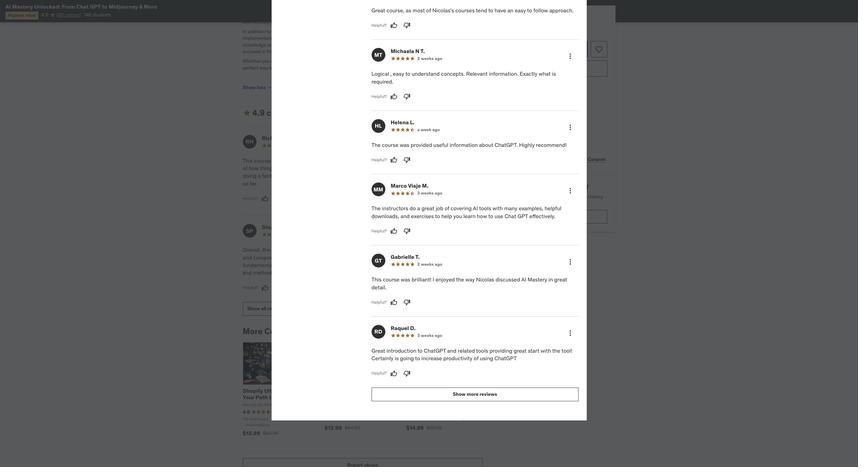 Task type: describe. For each thing, give the bounding box(es) containing it.
lectures for $12.99
[[358, 417, 373, 422]]

and down the overall,
[[243, 254, 252, 261]]

doing
[[243, 173, 257, 179]]

shopify ultimate course: your path to e-commerce success
[[243, 388, 309, 408]]

and up large on the top left of page
[[354, 0, 362, 5]]

to left large on the top left of page
[[350, 5, 355, 12]]

0 vertical spatial experience
[[306, 12, 330, 18]]

to up implementation
[[267, 28, 271, 35]]

lectures for $14.99
[[439, 417, 454, 422]]

my down the pleasing
[[272, 28, 278, 35]]

ago for helena l.
[[433, 127, 440, 132]]

more inside button
[[467, 392, 479, 398]]

2 inside training 2 or more people? get your team access to 25,000+ top udemy courses anytime, anywhere.
[[534, 183, 538, 191]]

way inside this course was brilliant! i enjoyed the way nicolas discussed ai mastery in great detail.
[[466, 276, 475, 283]]

mark review by stephanie p. as helpful image
[[262, 285, 269, 292]]

1 horizontal spatial from
[[320, 5, 330, 12]]

with inside great introduction to chatgpt and related tools providing great start with the tool! certainly is going to increase productivity of using chatgpt
[[541, 348, 551, 354]]

buy now button
[[507, 60, 608, 77]]

excited
[[419, 35, 435, 41]]

$12.99 for $12.99 $64.99
[[325, 425, 342, 431]]

a down business
[[342, 28, 344, 35]]

just
[[279, 58, 287, 64]]

access
[[518, 126, 534, 132]]

understanding inside 'this course has enlightened my understanding of how things work using ai. the speaker is doing a fantastic job of explaining this course so far.'
[[321, 157, 357, 164]]

commitment
[[366, 0, 394, 5]]

generate
[[308, 19, 328, 25]]

not
[[445, 12, 452, 18]]

to right need
[[472, 42, 477, 48]]

helpful? for gt
[[372, 300, 387, 305]]

logical , easy to understand concepts. relevant information. exactly what is required.
[[372, 70, 556, 85]]

12 hours on-demand video
[[518, 107, 575, 113]]

design down refine at the left
[[397, 65, 411, 71]]

is inside 'this course has enlightened my understanding of how things work using ai. the speaker is doing a fantastic job of explaining this course so far.'
[[343, 165, 347, 172]]

to up increase
[[418, 348, 423, 354]]

to right going
[[415, 355, 420, 362]]

to left follow
[[527, 7, 532, 14]]

a up large on the top left of page
[[363, 0, 365, 5]]

and down implementation
[[267, 42, 275, 48]]

overall,
[[243, 247, 261, 253]]

results.
[[349, 19, 365, 25]]

mark review by michaela n t. as unhelpful image
[[404, 93, 411, 100]]

weeks for raquel d.
[[421, 333, 434, 338]]

designer,
[[301, 28, 321, 35]]

1 horizontal spatial easy
[[515, 7, 526, 14]]

with up ever-
[[301, 42, 310, 48]]

course for the course was  provided useful information about chatgpt. highly recommend!
[[382, 142, 399, 148]]

helpful? left mark review by stephanie p. as helpful image
[[243, 285, 258, 290]]

1 vertical spatial 2 weeks ago
[[414, 143, 439, 148]]

ago for michaela n t.
[[435, 56, 443, 61]]

i down been
[[409, 35, 411, 41]]

exact
[[413, 165, 427, 172]]

this for this course has enlightened my understanding of how things work using ai. the speaker is doing a fantastic job of explaining this course so far.
[[243, 157, 253, 164]]

0 vertical spatial also
[[299, 19, 307, 25]]

2 are from the left
[[468, 58, 474, 64]]

0 vertical spatial as
[[406, 7, 412, 14]]

0 vertical spatial have
[[471, 0, 482, 5]]

ratings)
[[65, 12, 81, 18]]

need
[[460, 42, 471, 48]]

helpful? for mt
[[372, 94, 387, 99]]

1 vertical spatial web
[[319, 58, 328, 64]]

clear
[[340, 247, 352, 253]]

training
[[507, 183, 533, 191]]

of inside the instructors do a great job of covering ai tools with many examples, helpful downloads, and exercises to help you learn how to use chat gpt effectively.
[[445, 205, 450, 212]]

of down results-
[[427, 7, 431, 14]]

tools inside the instructors do a great job of covering ai tools with many examples, helpful downloads, and exercises to help you learn how to use chat gpt effectively.
[[479, 205, 492, 212]]

certificate
[[518, 145, 541, 151]]

l.
[[410, 119, 415, 126]]

0 horizontal spatial mastery
[[12, 3, 33, 10]]

expertise
[[405, 5, 425, 12]]

refine
[[405, 58, 417, 64]]

how inside the instructors do a great job of covering ai tools with many examples, helpful downloads, and exercises to help you learn how to use chat gpt effectively.
[[477, 213, 487, 220]]

mark review by gabrielle t. as unhelpful image
[[404, 299, 411, 306]]

1 horizontal spatial nicolas
[[310, 326, 339, 337]]

learn inside with a solid understanding of user-centered design and a commitment to finding results-driven solutions, i have worked with a wide range of clients, from startups to large corporations. my expertise in ux/ui design principles, combined with my experience in digital marketing, allows me to create designs that not only look aesthetically pleasing but also generate business results. in addition to my work as a designer, i am also a passionate teacher and have been teaching web implementation and ux/ui design concepts and techniques for several years. i am excited to share my knowledge and experience with students from around the world and help them develop the skills they need to succeed in this exciting and ever-evolving field. whether you are just starting out in web design, ux/ui design, or looking to refine your skills, my courses are the perfect way to learn from an experienced professional and improve your design abilities.
[[274, 65, 285, 71]]

an inside with a solid understanding of user-centered design and a commitment to finding results-driven solutions, i have worked with a wide range of clients, from startups to large corporations. my expertise in ux/ui design principles, combined with my experience in digital marketing, allows me to create designs that not only look aesthetically pleasing but also generate business results. in addition to my work as a designer, i am also a passionate teacher and have been teaching web implementation and ux/ui design concepts and techniques for several years. i am excited to share my knowledge and experience with students from around the world and help them develop the skills they need to succeed in this exciting and ever-evolving field. whether you are just starting out in web design, ux/ui design, or looking to refine your skills, my courses are the perfect way to learn from an experienced professional and improve your design abilities.
[[298, 65, 303, 71]]

ai inside this course was brilliant! i enjoyed the way nicolas discussed ai mastery in great detail.
[[522, 276, 527, 283]]

3 total hours
[[406, 417, 429, 422]]

midjourney
[[109, 3, 138, 10]]

beginner's
[[406, 394, 435, 401]]

starting
[[288, 58, 305, 64]]

1 design, from the left
[[329, 58, 345, 64]]

course for this course is truly amazing and comes highly recommended for all levels of learners.
[[380, 247, 396, 253]]

great inside great introduction to chatgpt and related tools providing great start with the tool! certainly is going to increase productivity of using chatgpt
[[514, 348, 527, 354]]

course,
[[387, 7, 405, 14]]

try udemy business
[[535, 214, 580, 220]]

covers
[[322, 254, 338, 261]]

(82 ratings)
[[57, 12, 81, 18]]

show less button
[[243, 81, 273, 95]]

your inside training 2 or more people? get your team access to 25,000+ top udemy courses anytime, anywhere.
[[516, 194, 526, 200]]

ai mastery unlocked: from chat gpt to midjourney & more
[[5, 3, 157, 10]]

a down but
[[297, 28, 300, 35]]

additional actions for review by marco viaje m. image
[[566, 187, 575, 195]]

skills
[[438, 42, 449, 48]]

0 horizontal spatial ai
[[5, 3, 11, 10]]

0 vertical spatial courses
[[456, 7, 475, 14]]

approaches
[[325, 262, 354, 269]]

and up around
[[338, 35, 346, 41]]

richard h.
[[262, 135, 289, 141]]

required.
[[372, 78, 394, 85]]

improve
[[368, 65, 385, 71]]

of up doing
[[243, 165, 248, 172]]

0 vertical spatial an
[[508, 7, 514, 14]]

a right 'with'
[[254, 0, 256, 5]]

ago up 'presented'
[[432, 143, 439, 148]]

0 horizontal spatial chatgpt
[[424, 348, 446, 354]]

and down several
[[380, 42, 388, 48]]

driven
[[433, 0, 446, 5]]

1 vertical spatial am
[[412, 35, 418, 41]]

explanation
[[272, 247, 300, 253]]

i inside this course was brilliant! i enjoyed the way nicolas discussed ai mastery in great detail.
[[433, 276, 435, 283]]

was for provided
[[400, 142, 410, 148]]

in inside this course was brilliant! i enjoyed the way nicolas discussed ai mastery in great detail.
[[549, 276, 553, 283]]

highly
[[519, 142, 535, 148]]

and inside the instructors do a great job of covering ai tools with many examples, helpful downloads, and exercises to help you learn how to use chat gpt effectively.
[[401, 213, 410, 220]]

the inside mastering e-commerce: the ultimate course
[[388, 388, 398, 394]]

my down clients,
[[299, 12, 305, 18]]

weeks up 'presented'
[[418, 143, 431, 148]]

all inside this course is truly amazing and comes highly recommended for all levels of learners.
[[413, 254, 419, 261]]

1 horizontal spatial almeida
[[353, 326, 385, 337]]

design down 'solutions,'
[[445, 5, 460, 12]]

corporations.
[[368, 5, 396, 12]]

going
[[400, 355, 414, 362]]

2 design, from the left
[[361, 58, 376, 64]]

1 are from the left
[[271, 58, 278, 64]]

0 vertical spatial de
[[341, 326, 351, 337]]

great introduction to chatgpt and related tools providing great start with the tool! certainly is going to increase productivity of using chatgpt
[[372, 348, 573, 362]]

courses inside with a solid understanding of user-centered design and a commitment to finding results-driven solutions, i have worked with a wide range of clients, from startups to large corporations. my expertise in ux/ui design principles, combined with my experience in digital marketing, allows me to create designs that not only look aesthetically pleasing but also generate business results. in addition to my work as a designer, i am also a passionate teacher and have been teaching web implementation and ux/ui design concepts and techniques for several years. i am excited to share my knowledge and experience with students from around the world and help them develop the skills they need to succeed in this exciting and ever-evolving field. whether you are just starting out in web design, ux/ui design, or looking to refine your skills, my courses are the perfect way to learn from an experienced professional and improve your design abilities.
[[450, 58, 466, 64]]

to right the tend
[[489, 7, 494, 14]]

4.9 course rating
[[252, 108, 319, 118]]

medium image
[[243, 109, 251, 117]]

course for 4.9 course rating
[[267, 108, 293, 118]]

1 vertical spatial m.
[[401, 224, 407, 231]]

&
[[139, 3, 143, 10]]

0 horizontal spatial students
[[92, 12, 111, 18]]

things
[[260, 165, 276, 172]]

1 horizontal spatial also
[[332, 28, 341, 35]]

aesthetically
[[243, 19, 270, 25]]

ux/ui down but
[[287, 35, 300, 41]]

intermediate inside '36 lectures intermediate'
[[246, 422, 270, 428]]

helpful? up teacher
[[372, 23, 387, 28]]

0 horizontal spatial almeida
[[264, 402, 278, 408]]

look
[[463, 12, 472, 18]]

2 weeks ago for michaela n t.
[[418, 56, 443, 61]]

$64.99
[[345, 425, 360, 431]]

from
[[62, 3, 75, 10]]

2 down n
[[418, 56, 420, 61]]

rated
[[25, 13, 36, 18]]

1 horizontal spatial xsmall image
[[507, 107, 513, 114]]

stephanie
[[262, 224, 289, 231]]

25,000+
[[560, 194, 579, 200]]

with down "solid"
[[260, 5, 269, 12]]

this for this course was brilliant! i enjoyed the way nicolas discussed ai mastery in great detail.
[[372, 276, 382, 283]]

skills,
[[429, 58, 441, 64]]

wishlist image
[[595, 45, 603, 53]]

my up they
[[455, 35, 461, 41]]

presented
[[416, 157, 441, 164]]

stephanie p.
[[262, 224, 295, 231]]

knowledge
[[243, 42, 266, 48]]

mark review by kristina s. as unhelpful image
[[400, 188, 407, 195]]

them
[[400, 42, 411, 48]]

0 horizontal spatial more
[[144, 3, 157, 10]]

course:
[[288, 388, 308, 394]]

this inside 'this course has enlightened my understanding of how things work using ai. the speaker is doing a fantastic job of explaining this course so far.'
[[326, 173, 335, 179]]

outlining
[[293, 262, 314, 269]]

2 vertical spatial 3
[[406, 417, 409, 422]]

students inside with a solid understanding of user-centered design and a commitment to finding results-driven solutions, i have worked with a wide range of clients, from startups to large corporations. my expertise in ux/ui design principles, combined with my experience in digital marketing, allows me to create designs that not only look aesthetically pleasing but also generate business results. in addition to my work as a designer, i am also a passionate teacher and have been teaching web implementation and ux/ui design concepts and techniques for several years. i am excited to share my knowledge and experience with students from around the world and help them develop the skills they need to succeed in this exciting and ever-evolving field. whether you are just starting out in web design, ux/ui design, or looking to refine your skills, my courses are the perfect way to learn from an experienced professional and improve your design abilities.
[[312, 42, 330, 48]]

using inside 'this course has enlightened my understanding of how things work using ai. the speaker is doing a fantastic job of explaining this course so far.'
[[290, 165, 304, 172]]

0 horizontal spatial your
[[386, 65, 396, 71]]

weeks for marco viaje m.
[[421, 191, 434, 196]]

great for great course, as most of nicolas's courses tend to have an easy to follow approach.
[[372, 7, 385, 14]]

2 down "levels"
[[418, 262, 420, 267]]

ux/ui inside essential ux/ui design: a beginner's complete handbook
[[432, 388, 448, 394]]

design down designer,
[[302, 35, 316, 41]]

follow
[[534, 7, 548, 14]]

and up exciting
[[278, 35, 286, 41]]

0 horizontal spatial am
[[324, 28, 331, 35]]

to inside training 2 or more people? get your team access to 25,000+ top udemy courses anytime, anywhere.
[[555, 194, 559, 200]]

7.5 total hours
[[243, 417, 269, 422]]

1 total from the left
[[249, 417, 257, 422]]

the inside great introduction to chatgpt and related tools providing great start with the tool! certainly is going to increase productivity of using chatgpt
[[553, 348, 561, 354]]

get
[[507, 194, 515, 200]]

h.
[[284, 135, 289, 141]]

gabrielle t.
[[391, 254, 420, 261]]

gpt inside the instructors do a great job of covering ai tools with many examples, helpful downloads, and exercises to help you learn how to use chat gpt effectively.
[[518, 213, 528, 220]]

and left improve at the left
[[359, 65, 367, 71]]

total for $12.99
[[331, 417, 340, 422]]

1 vertical spatial have
[[495, 7, 506, 14]]

to right perfect
[[269, 65, 273, 71]]

to up my on the top left of page
[[395, 0, 399, 5]]

(82
[[57, 12, 64, 18]]

enhancing
[[284, 270, 310, 276]]

additional actions for review by gabrielle t. image
[[566, 258, 575, 266]]

2 vertical spatial have
[[396, 28, 407, 35]]

0 horizontal spatial nicolas
[[243, 402, 256, 408]]

mobile
[[541, 126, 556, 132]]

share
[[442, 35, 453, 41]]

ux/ui up professional
[[346, 58, 360, 64]]

of left user-
[[301, 0, 305, 5]]

work inside with a solid understanding of user-centered design and a commitment to finding results-driven solutions, i have worked with a wide range of clients, from startups to large corporations. my expertise in ux/ui design principles, combined with my experience in digital marketing, allows me to create designs that not only look aesthetically pleasing but also generate business results. in addition to my work as a designer, i am also a passionate teacher and have been teaching web implementation and ux/ui design concepts and techniques for several years. i am excited to share my knowledge and experience with students from around the world and help them develop the skills they need to succeed in this exciting and ever-evolving field. whether you are just starting out in web design, ux/ui design, or looking to refine your skills, my courses are the perfect way to learn from an experienced professional and improve your design abilities.
[[280, 28, 290, 35]]

of right certificate
[[542, 145, 546, 151]]

mark review by helena l. as helpful image
[[391, 157, 398, 164]]

the inside this course was brilliant! i enjoyed the way nicolas discussed ai mastery in great detail.
[[456, 276, 464, 283]]

helpful? left mark review by richard h. as helpful icon
[[243, 196, 258, 201]]

been
[[408, 28, 418, 35]]

ultimate inside mastering e-commerce: the ultimate course
[[325, 394, 347, 401]]

and up several
[[387, 28, 395, 35]]

0 horizontal spatial experience
[[277, 42, 300, 48]]

0 horizontal spatial t.
[[416, 254, 420, 261]]

$13.99
[[243, 430, 260, 437]]

create
[[402, 12, 416, 18]]

36
[[272, 417, 277, 422]]

to up skills
[[436, 35, 440, 41]]

reviews for show more reviews
[[480, 392, 497, 398]]

a left week
[[418, 127, 420, 132]]

4.9 for 4.9 course rating
[[252, 108, 265, 118]]

your
[[243, 394, 255, 401]]

with up but
[[288, 12, 298, 18]]

concepts
[[317, 35, 337, 41]]

to right me
[[397, 12, 401, 18]]

less
[[257, 84, 266, 91]]

range
[[285, 5, 297, 12]]

$89.99
[[263, 431, 279, 437]]

0 horizontal spatial de
[[257, 402, 263, 408]]

ux/ui down driven
[[431, 5, 444, 12]]

the up the relevant
[[475, 58, 482, 64]]

a left wide
[[270, 5, 273, 12]]

1 horizontal spatial information
[[450, 142, 478, 148]]

8
[[355, 417, 357, 422]]

week
[[421, 127, 432, 132]]

of down enlightened in the top of the page
[[294, 173, 299, 179]]

great course, as most of nicolas's courses tend to have an easy to follow approach.
[[372, 7, 574, 14]]

e- inside mastering e-commerce: the ultimate course
[[352, 388, 358, 394]]

mark review by raquel d. as helpful image
[[391, 370, 398, 377]]

work inside 'this course has enlightened my understanding of how things work using ai. the speaker is doing a fantastic job of explaining this course so far.'
[[277, 165, 289, 172]]

udemy inside training 2 or more people? get your team access to 25,000+ top udemy courses anytime, anywhere.
[[588, 194, 603, 200]]

to left "use"
[[489, 213, 494, 220]]

sp
[[246, 227, 253, 234]]

mark review by marco viaje m. as helpful image
[[391, 228, 398, 235]]

to up which
[[453, 157, 458, 164]]

26 lectures
[[433, 417, 454, 422]]

course down speaker on the top left of the page
[[337, 173, 353, 179]]

how inside 'this course has enlightened my understanding of how things work using ai. the speaker is doing a fantastic job of explaining this course so far.'
[[249, 165, 259, 172]]

0 horizontal spatial udemy
[[543, 214, 559, 220]]

many
[[505, 205, 518, 212]]

around
[[343, 42, 358, 48]]

was for brilliant!
[[401, 276, 411, 283]]

easy inside logical , easy to understand concepts. relevant information. exactly what is required.
[[393, 70, 404, 77]]

for inside this course is truly amazing and comes highly recommended for all levels of learners.
[[405, 254, 412, 261]]

0 vertical spatial m.
[[422, 182, 429, 189]]

the course was  provided useful information about chatgpt. highly recommend!
[[372, 142, 567, 148]]

1 horizontal spatial more
[[243, 326, 263, 337]]

design up startups in the top left of the page
[[338, 0, 352, 5]]

ever-
[[303, 48, 314, 55]]



Task type: locate. For each thing, give the bounding box(es) containing it.
8 lectures
[[355, 417, 373, 422]]

0 vertical spatial $12.99
[[507, 13, 542, 27]]

my up explaining
[[313, 157, 320, 164]]

was inside this course was brilliant! i enjoyed the way nicolas discussed ai mastery in great detail.
[[401, 276, 411, 283]]

and left the tv
[[557, 126, 565, 132]]

148 students
[[84, 12, 111, 18]]

1 horizontal spatial ai
[[473, 205, 478, 212]]

$13.99 $89.99
[[243, 430, 279, 437]]

apply coupon
[[574, 156, 606, 163]]

$12.99 for $12.99
[[507, 13, 542, 27]]

an down starting
[[298, 65, 303, 71]]

1 vertical spatial t.
[[416, 254, 420, 261]]

1 great from the top
[[372, 7, 385, 14]]

4.9 for 4.9
[[41, 12, 49, 18]]

course up recommended
[[380, 247, 396, 253]]

ago down learners.
[[435, 262, 443, 267]]

they
[[450, 42, 459, 48]]

course up richard h.
[[267, 108, 293, 118]]

1 vertical spatial how
[[249, 165, 259, 172]]

shopify ultimate course: your path to e-commerce success link
[[243, 388, 315, 408]]

de down 'path'
[[257, 402, 263, 408]]

1 horizontal spatial all
[[413, 254, 419, 261]]

to inside shopify ultimate course: your path to e-commerce success
[[269, 394, 275, 401]]

work down "has"
[[277, 165, 289, 172]]

comprehensive.
[[253, 254, 292, 261]]

in
[[426, 5, 430, 12], [331, 12, 335, 18], [262, 48, 266, 55], [314, 58, 318, 64], [549, 276, 553, 283]]

course inside overall, the explanation is exceptionally clear and comprehensive. the course covers fundamental topics, outlining key approaches and methods for enhancing outcomes.
[[304, 254, 320, 261]]

0 vertical spatial mastery
[[12, 3, 33, 10]]

how inside the nice information is presented how to ask to chatgpt so we get exact solution which we require without wasting time
[[442, 157, 452, 164]]

1 vertical spatial de
[[257, 402, 263, 408]]

shopify
[[243, 388, 263, 394]]

0 vertical spatial 3 weeks ago
[[418, 191, 443, 196]]

evolving
[[314, 48, 332, 55]]

ago for raquel d.
[[435, 333, 443, 338]]

this inside this course is truly amazing and comes highly recommended for all levels of learners.
[[368, 247, 378, 253]]

the down excited at the top of the page
[[430, 42, 437, 48]]

3 lectures from the left
[[439, 417, 454, 422]]

providing
[[490, 348, 513, 354]]

courses up concepts.
[[450, 58, 466, 64]]

web up share at top right
[[439, 28, 448, 35]]

the
[[359, 42, 366, 48], [430, 42, 437, 48], [475, 58, 482, 64], [262, 247, 271, 253], [456, 276, 464, 283], [553, 348, 561, 354]]

and up starting
[[294, 48, 302, 55]]

additional actions for review by helena l. image
[[566, 123, 575, 132]]

3
[[418, 191, 420, 196], [418, 333, 420, 338], [406, 417, 409, 422]]

1 vertical spatial learn
[[464, 213, 476, 220]]

1 horizontal spatial an
[[508, 7, 514, 14]]

nicolas down your
[[243, 402, 256, 408]]

was
[[400, 142, 410, 148], [401, 276, 411, 283]]

2 total from the left
[[331, 417, 340, 422]]

0 horizontal spatial 4.9
[[41, 12, 49, 18]]

0 horizontal spatial m.
[[401, 224, 407, 231]]

0 vertical spatial how
[[442, 157, 452, 164]]

is inside this course is truly amazing and comes highly recommended for all levels of learners.
[[398, 247, 402, 253]]

m. right nadi
[[401, 224, 407, 231]]

more inside training 2 or more people? get your team access to 25,000+ top udemy courses anytime, anywhere.
[[547, 183, 563, 191]]

1 horizontal spatial chat
[[505, 213, 517, 220]]

0 horizontal spatial job
[[285, 173, 293, 179]]

is inside the nice information is presented how to ask to chatgpt so we get exact solution which we require without wasting time
[[410, 157, 414, 164]]

are up the relevant
[[468, 58, 474, 64]]

nicolas's
[[433, 7, 454, 14]]

am up concepts on the top left of the page
[[324, 28, 331, 35]]

of down "related"
[[474, 355, 479, 362]]

hours for 26 lectures
[[419, 417, 429, 422]]

weeks for gabrielle t.
[[421, 262, 434, 267]]

show inside show less button
[[243, 84, 256, 91]]

lectures right 26
[[439, 417, 454, 422]]

d.
[[410, 325, 416, 332]]

buy
[[546, 65, 556, 72]]

additional actions for review by raquel d. image
[[566, 329, 575, 338]]

my inside 'this course has enlightened my understanding of how things work using ai. the speaker is doing a fantastic job of explaining this course so far.'
[[313, 157, 320, 164]]

comes
[[447, 247, 464, 253]]

a inside 'this course has enlightened my understanding of how things work using ai. the speaker is doing a fantastic job of explaining this course so far.'
[[258, 173, 261, 179]]

hours for 8 lectures
[[341, 417, 351, 422]]

2 horizontal spatial your
[[516, 194, 526, 200]]

mark review by alex l. as helpful image
[[391, 22, 398, 29]]

mastering
[[325, 388, 351, 394]]

2 we from the left
[[465, 165, 472, 172]]

my
[[397, 5, 403, 12]]

1 vertical spatial chatgpt
[[495, 355, 517, 362]]

easy left follow
[[515, 7, 526, 14]]

and down the do
[[401, 213, 410, 220]]

1 horizontal spatial 4.9
[[252, 108, 265, 118]]

the up downloads,
[[372, 205, 381, 212]]

helpful? for mm
[[372, 229, 387, 234]]

course for this course has enlightened my understanding of how things work using ai. the speaker is doing a fantastic job of explaining this course so far.
[[254, 157, 271, 164]]

hours for 36 lectures
[[258, 417, 269, 422]]

4.0
[[243, 409, 250, 415]]

1 horizontal spatial gpt
[[518, 213, 528, 220]]

3 weeks ago for raquel d.
[[418, 333, 443, 338]]

fundamental
[[243, 262, 274, 269]]

for inside overall, the explanation is exceptionally clear and comprehensive. the course covers fundamental topics, outlining key approaches and methods for enhancing outcomes.
[[276, 270, 283, 276]]

3 for d.
[[418, 333, 420, 338]]

web up experienced
[[319, 58, 328, 64]]

help inside with a solid understanding of user-centered design and a commitment to finding results-driven solutions, i have worked with a wide range of clients, from startups to large corporations. my expertise in ux/ui design principles, combined with my experience in digital marketing, allows me to create designs that not only look aesthetically pleasing but also generate business results. in addition to my work as a designer, i am also a passionate teacher and have been teaching web implementation and ux/ui design concepts and techniques for several years. i am excited to share my knowledge and experience with students from around the world and help them develop the skills they need to succeed in this exciting and ever-evolving field. whether you are just starting out in web design, ux/ui design, or looking to refine your skills, my courses are the perfect way to learn from an experienced professional and improve your design abilities.
[[389, 42, 399, 48]]

viaje
[[408, 182, 421, 189]]

0 horizontal spatial you
[[262, 58, 270, 64]]

and inside this course is truly amazing and comes highly recommended for all levels of learners.
[[437, 247, 446, 253]]

2 vertical spatial from
[[286, 65, 296, 71]]

mark review by michaela n t. as helpful image
[[391, 93, 398, 100]]

is inside logical , easy to understand concepts. relevant information. exactly what is required.
[[552, 70, 556, 77]]

1 horizontal spatial help
[[442, 213, 452, 220]]

your
[[419, 58, 428, 64], [386, 65, 396, 71], [516, 194, 526, 200]]

1 vertical spatial 3 weeks ago
[[418, 333, 443, 338]]

recommend!
[[536, 142, 567, 148]]

1 horizontal spatial are
[[468, 58, 474, 64]]

to right ask at top
[[469, 157, 474, 164]]

1 vertical spatial from
[[332, 42, 342, 48]]

ask
[[460, 157, 468, 164]]

commerce:
[[358, 388, 387, 394]]

0 vertical spatial am
[[324, 28, 331, 35]]

for
[[372, 35, 378, 41], [405, 254, 412, 261], [276, 270, 283, 276]]

,
[[391, 70, 392, 77]]

1 horizontal spatial reviews
[[480, 392, 497, 398]]

so inside the nice information is presented how to ask to chatgpt so we get exact solution which we require without wasting time
[[389, 165, 394, 172]]

2 horizontal spatial great
[[555, 276, 568, 283]]

0 horizontal spatial chat
[[76, 3, 89, 10]]

1 horizontal spatial total
[[331, 417, 340, 422]]

additional actions for review by michaela n t. image
[[566, 52, 575, 60]]

1 vertical spatial more
[[243, 326, 263, 337]]

use
[[495, 213, 504, 220]]

m. right viaje
[[422, 182, 429, 189]]

1 horizontal spatial this
[[326, 173, 335, 179]]

4.9
[[41, 12, 49, 18], [252, 108, 265, 118]]

with inside the instructors do a great job of covering ai tools with many examples, helpful downloads, and exercises to help you learn how to use chat gpt effectively.
[[493, 205, 503, 212]]

of inside great introduction to chatgpt and related tools providing great start with the tool! certainly is going to increase productivity of using chatgpt
[[474, 355, 479, 362]]

2 vertical spatial show
[[453, 392, 466, 398]]

beginner
[[457, 417, 474, 422]]

to right 'path'
[[269, 394, 275, 401]]

1 vertical spatial this
[[326, 173, 335, 179]]

help inside the instructors do a great job of covering ai tools with many examples, helpful downloads, and exercises to help you learn how to use chat gpt effectively.
[[442, 213, 452, 220]]

courses inside training 2 or more people? get your team access to 25,000+ top udemy courses anytime, anywhere.
[[507, 201, 524, 207]]

tv
[[566, 126, 572, 132]]

1 horizontal spatial design,
[[361, 58, 376, 64]]

or inside with a solid understanding of user-centered design and a commitment to finding results-driven solutions, i have worked with a wide range of clients, from startups to large corporations. my expertise in ux/ui design principles, combined with my experience in digital marketing, allows me to create designs that not only look aesthetically pleasing but also generate business results. in addition to my work as a designer, i am also a passionate teacher and have been teaching web implementation and ux/ui design concepts and techniques for several years. i am excited to share my knowledge and experience with students from around the world and help them develop the skills they need to succeed in this exciting and ever-evolving field. whether you are just starting out in web design, ux/ui design, or looking to refine your skills, my courses are the perfect way to learn from an experienced professional and improve your design abilities.
[[377, 58, 382, 64]]

learn inside the instructors do a great job of covering ai tools with many examples, helpful downloads, and exercises to help you learn how to use chat gpt effectively.
[[464, 213, 476, 220]]

to right exercises
[[435, 213, 440, 220]]

de
[[341, 326, 351, 337], [257, 402, 263, 408]]

2 horizontal spatial ai
[[522, 276, 527, 283]]

a right the do
[[418, 205, 420, 212]]

$59.99
[[427, 425, 442, 431]]

great down commitment
[[372, 7, 385, 14]]

helpful? left mark review by kristina s. as helpful 'image'
[[368, 188, 384, 193]]

show more reviews button
[[372, 388, 579, 402]]

with a solid understanding of user-centered design and a commitment to finding results-driven solutions, i have worked with a wide range of clients, from startups to large corporations. my expertise in ux/ui design principles, combined with my experience in digital marketing, allows me to create designs that not only look aesthetically pleasing but also generate business results. in addition to my work as a designer, i am also a passionate teacher and have been teaching web implementation and ux/ui design concepts and techniques for several years. i am excited to share my knowledge and experience with students from around the world and help them develop the skills they need to succeed in this exciting and ever-evolving field. whether you are just starting out in web design, ux/ui design, or looking to refine your skills, my courses are the perfect way to learn from an experienced professional and improve your design abilities.
[[243, 0, 482, 71]]

lectures inside '36 lectures intermediate'
[[278, 417, 293, 422]]

how left "use"
[[477, 213, 487, 220]]

0 horizontal spatial how
[[249, 165, 259, 172]]

2 up 'presented'
[[414, 143, 417, 148]]

using inside great introduction to chatgpt and related tools providing great start with the tool! certainly is going to increase productivity of using chatgpt
[[480, 355, 494, 362]]

1 lectures from the left
[[278, 417, 293, 422]]

1 vertical spatial 4.9
[[252, 108, 265, 118]]

ago for gabrielle t.
[[435, 262, 443, 267]]

and up learners.
[[437, 247, 446, 253]]

i
[[469, 0, 470, 5], [322, 28, 323, 35], [409, 35, 411, 41], [433, 276, 435, 283]]

on
[[535, 126, 540, 132]]

reviews up courses
[[268, 306, 285, 312]]

mark review by alex l. as unhelpful image
[[404, 22, 411, 29]]

have up years.
[[396, 28, 407, 35]]

1 vertical spatial way
[[466, 276, 475, 283]]

design,
[[329, 58, 345, 64], [361, 58, 376, 64]]

my right skills,
[[442, 58, 448, 64]]

great for great introduction to chatgpt and related tools providing great start with the tool! certainly is going to increase productivity of using chatgpt
[[372, 348, 385, 354]]

1 horizontal spatial lectures
[[358, 417, 373, 422]]

course inside this course was brilliant! i enjoyed the way nicolas discussed ai mastery in great detail.
[[383, 276, 400, 283]]

great inside the instructors do a great job of covering ai tools with many examples, helpful downloads, and exercises to help you learn how to use chat gpt effectively.
[[422, 205, 435, 212]]

great inside this course was brilliant! i enjoyed the way nicolas discussed ai mastery in great detail.
[[555, 276, 568, 283]]

e- right 'path'
[[276, 394, 282, 401]]

0 horizontal spatial we
[[396, 165, 403, 172]]

0 vertical spatial xsmall image
[[267, 85, 273, 90]]

1 vertical spatial 3
[[418, 333, 420, 338]]

way inside with a solid understanding of user-centered design and a commitment to finding results-driven solutions, i have worked with a wide range of clients, from startups to large corporations. my expertise in ux/ui design principles, combined with my experience in digital marketing, allows me to create designs that not only look aesthetically pleasing but also generate business results. in addition to my work as a designer, i am also a passionate teacher and have been teaching web implementation and ux/ui design concepts and techniques for several years. i am excited to share my knowledge and experience with students from around the world and help them develop the skills they need to succeed in this exciting and ever-evolving field. whether you are just starting out in web design, ux/ui design, or looking to refine your skills, my courses are the perfect way to learn from an experienced professional and improve your design abilities.
[[260, 65, 268, 71]]

0 vertical spatial tools
[[479, 205, 492, 212]]

job inside 'this course has enlightened my understanding of how things work using ai. the speaker is doing a fantastic job of explaining this course so far.'
[[285, 173, 293, 179]]

2 great from the top
[[372, 348, 385, 354]]

i up concepts on the top left of the page
[[322, 28, 323, 35]]

lectures right the 36
[[278, 417, 293, 422]]

1 horizontal spatial students
[[312, 42, 330, 48]]

courses
[[265, 326, 297, 337]]

so down 'mark review by helena l. as helpful' image
[[389, 165, 394, 172]]

3 weeks ago up increase
[[418, 333, 443, 338]]

udemy right top
[[588, 194, 603, 200]]

show inside show all reviews 'button'
[[247, 306, 260, 312]]

ago for marco viaje m.
[[435, 191, 443, 196]]

0 vertical spatial gpt
[[90, 3, 101, 10]]

also down business
[[332, 28, 341, 35]]

0 vertical spatial 2 weeks ago
[[418, 56, 443, 61]]

students right 148
[[92, 12, 111, 18]]

understanding inside with a solid understanding of user-centered design and a commitment to finding results-driven solutions, i have worked with a wide range of clients, from startups to large corporations. my expertise in ux/ui design principles, combined with my experience in digital marketing, allows me to create designs that not only look aesthetically pleasing but also generate business results. in addition to my work as a designer, i am also a passionate teacher and have been teaching web implementation and ux/ui design concepts and techniques for several years. i am excited to share my knowledge and experience with students from around the world and help them develop the skills they need to succeed in this exciting and ever-evolving field. whether you are just starting out in web design, ux/ui design, or looking to refine your skills, my courses are the perfect way to learn from an experienced professional and improve your design abilities.
[[269, 0, 300, 5]]

helpful
[[545, 205, 562, 212]]

key
[[315, 262, 324, 269]]

solid
[[258, 0, 268, 5]]

mark review by kristina s. as helpful image
[[387, 188, 394, 195]]

my
[[299, 12, 305, 18], [272, 28, 278, 35], [455, 35, 461, 41], [442, 58, 448, 64], [313, 157, 320, 164]]

with
[[243, 0, 253, 5]]

3 total from the left
[[410, 417, 418, 422]]

i up great course, as most of nicolas's courses tend to have an easy to follow approach.
[[469, 0, 470, 5]]

the inside overall, the explanation is exceptionally clear and comprehensive. the course covers fundamental topics, outlining key approaches and methods for enhancing outcomes.
[[262, 247, 271, 253]]

results-
[[416, 0, 433, 5]]

show inside show more reviews button
[[453, 392, 466, 398]]

with up "use"
[[493, 205, 503, 212]]

1 vertical spatial tools
[[476, 348, 489, 354]]

0 vertical spatial great
[[422, 205, 435, 212]]

job inside the instructors do a great job of covering ai tools with many examples, helpful downloads, and exercises to help you learn how to use chat gpt effectively.
[[436, 205, 444, 212]]

weeks for michaela n t.
[[421, 56, 434, 61]]

xsmall image inside show less button
[[267, 85, 273, 90]]

amazing
[[415, 247, 436, 253]]

which
[[449, 165, 463, 172]]

2 lectures from the left
[[358, 417, 373, 422]]

so
[[389, 165, 394, 172], [243, 180, 249, 187]]

all inside 'button'
[[261, 306, 267, 312]]

wasting
[[407, 173, 426, 179]]

helpful? for hl
[[372, 157, 387, 162]]

years.
[[395, 35, 408, 41]]

1 vertical spatial great
[[555, 276, 568, 283]]

ago right week
[[433, 127, 440, 132]]

do
[[410, 205, 416, 212]]

2 3 weeks ago from the top
[[418, 333, 443, 338]]

has
[[272, 157, 281, 164]]

show for show more reviews
[[453, 392, 466, 398]]

of inside this course is truly amazing and comes highly recommended for all levels of learners.
[[435, 254, 440, 261]]

so inside 'this course has enlightened my understanding of how things work using ai. the speaker is doing a fantastic job of explaining this course so far.'
[[243, 180, 249, 187]]

tools inside great introduction to chatgpt and related tools providing great start with the tool! certainly is going to increase productivity of using chatgpt
[[476, 348, 489, 354]]

0 horizontal spatial ultimate
[[264, 388, 287, 394]]

ai inside the instructors do a great job of covering ai tools with many examples, helpful downloads, and exercises to help you learn how to use chat gpt effectively.
[[473, 205, 478, 212]]

tools right the covering
[[479, 205, 492, 212]]

0 horizontal spatial from
[[286, 65, 296, 71]]

mark review by marco viaje m. as unhelpful image
[[404, 228, 411, 235]]

0 horizontal spatial have
[[396, 28, 407, 35]]

total for $14.99
[[410, 417, 418, 422]]

0 horizontal spatial gpt
[[90, 3, 101, 10]]

and down the 'fundamental'
[[243, 270, 252, 276]]

n
[[416, 48, 420, 55]]

the inside overall, the explanation is exceptionally clear and comprehensive. the course covers fundamental topics, outlining key approaches and methods for enhancing outcomes.
[[293, 254, 302, 261]]

0 vertical spatial 3
[[418, 191, 420, 196]]

the left tool!
[[553, 348, 561, 354]]

experienced
[[304, 65, 330, 71]]

course up "detail."
[[383, 276, 400, 283]]

1 horizontal spatial m.
[[422, 182, 429, 189]]

time
[[427, 173, 438, 179]]

am down been
[[412, 35, 418, 41]]

0 horizontal spatial great
[[422, 205, 435, 212]]

0 vertical spatial you
[[262, 58, 270, 64]]

methods
[[253, 270, 275, 276]]

help down the covering
[[442, 213, 452, 220]]

1 vertical spatial also
[[332, 28, 341, 35]]

explaining
[[300, 173, 325, 179]]

mastery inside this course was brilliant! i enjoyed the way nicolas discussed ai mastery in great detail.
[[528, 276, 548, 283]]

is inside overall, the explanation is exceptionally clear and comprehensive. the course covers fundamental topics, outlining key approaches and methods for enhancing outcomes.
[[302, 247, 306, 253]]

this inside this course was brilliant! i enjoyed the way nicolas discussed ai mastery in great detail.
[[372, 276, 382, 283]]

the inside 'this course has enlightened my understanding of how things work using ai. the speaker is doing a fantastic job of explaining this course so far.'
[[312, 165, 321, 172]]

helpful? for ks
[[368, 188, 384, 193]]

solutions,
[[447, 0, 468, 5]]

mark review by raquel d. as unhelpful image
[[404, 370, 411, 377]]

success
[[243, 401, 265, 408]]

to inside logical , easy to understand concepts. relevant information. exactly what is required.
[[406, 70, 411, 77]]

gpt up 148 students
[[90, 3, 101, 10]]

of right range in the top of the page
[[298, 5, 303, 12]]

for down topics,
[[276, 270, 283, 276]]

chat inside the instructors do a great job of covering ai tools with many examples, helpful downloads, and exercises to help you learn how to use chat gpt effectively.
[[505, 213, 517, 220]]

0 horizontal spatial e-
[[276, 394, 282, 401]]

0 vertical spatial help
[[389, 42, 399, 48]]

reviews inside show more reviews button
[[480, 392, 497, 398]]

chat
[[76, 3, 89, 10], [505, 213, 517, 220]]

experience up generate
[[306, 12, 330, 18]]

1 horizontal spatial so
[[389, 165, 394, 172]]

2.5
[[325, 417, 330, 422]]

0 vertical spatial job
[[285, 173, 293, 179]]

how up doing
[[249, 165, 259, 172]]

brilliant!
[[412, 276, 432, 283]]

is right speaker on the top left of the page
[[343, 165, 347, 172]]

world
[[367, 42, 379, 48]]

is inside great introduction to chatgpt and related tools providing great start with the tool! certainly is going to increase productivity of using chatgpt
[[395, 355, 399, 362]]

students up the evolving in the left of the page
[[312, 42, 330, 48]]

0 horizontal spatial as
[[291, 28, 296, 35]]

3 weeks ago for marco viaje m.
[[418, 191, 443, 196]]

show for show all reviews
[[247, 306, 260, 312]]

1 vertical spatial nicolas
[[310, 326, 339, 337]]

weeks up 'abilities.'
[[421, 56, 434, 61]]

to left refine at the left
[[400, 58, 404, 64]]

the up nice
[[372, 142, 381, 148]]

xsmall image
[[267, 85, 273, 90], [507, 107, 513, 114]]

this inside with a solid understanding of user-centered design and a commitment to finding results-driven solutions, i have worked with a wide range of clients, from startups to large corporations. my expertise in ux/ui design principles, combined with my experience in digital marketing, allows me to create designs that not only look aesthetically pleasing but also generate business results. in addition to my work as a designer, i am also a passionate teacher and have been teaching web implementation and ux/ui design concepts and techniques for several years. i am excited to share my knowledge and experience with students from around the world and help them develop the skills they need to succeed in this exciting and ever-evolving field. whether you are just starting out in web design, ux/ui design, or looking to refine your skills, my courses are the perfect way to learn from an experienced professional and improve your design abilities.
[[267, 48, 275, 55]]

mark review by helena l. as unhelpful image
[[404, 157, 411, 164]]

commerce
[[281, 394, 309, 401]]

helpful? left mark review by raquel d. as helpful image
[[372, 371, 387, 376]]

and inside great introduction to chatgpt and related tools providing great start with the tool! certainly is going to increase productivity of using chatgpt
[[448, 348, 457, 354]]

ultimate
[[264, 388, 287, 394], [325, 394, 347, 401]]

the down techniques
[[359, 42, 366, 48]]

2 horizontal spatial for
[[405, 254, 412, 261]]

1 horizontal spatial chatgpt
[[495, 355, 517, 362]]

to up 148 students
[[102, 3, 107, 10]]

richard
[[262, 135, 282, 141]]

nicolas right by
[[310, 326, 339, 337]]

understanding up speaker on the top left of the page
[[321, 157, 357, 164]]

require
[[368, 173, 386, 179]]

helpful? up chatgpt
[[372, 157, 387, 162]]

worked
[[243, 5, 259, 12]]

ux/ui left design:
[[432, 388, 448, 394]]

weeks
[[421, 56, 434, 61], [418, 143, 431, 148], [421, 191, 434, 196], [421, 262, 434, 267], [421, 333, 434, 338]]

0 horizontal spatial are
[[271, 58, 278, 64]]

0 horizontal spatial learn
[[274, 65, 285, 71]]

covering
[[451, 205, 472, 212]]

as inside with a solid understanding of user-centered design and a commitment to finding results-driven solutions, i have worked with a wide range of clients, from startups to large corporations. my expertise in ux/ui design principles, combined with my experience in digital marketing, allows me to create designs that not only look aesthetically pleasing but also generate business results. in addition to my work as a designer, i am also a passionate teacher and have been teaching web implementation and ux/ui design concepts and techniques for several years. i am excited to share my knowledge and experience with students from around the world and help them develop the skills they need to succeed in this exciting and ever-evolving field. whether you are just starting out in web design, ux/ui design, or looking to refine your skills, my courses are the perfect way to learn from an experienced professional and improve your design abilities.
[[291, 28, 296, 35]]

ago down time
[[435, 191, 443, 196]]

this for this course is truly amazing and comes highly recommended for all levels of learners.
[[368, 247, 378, 253]]

1 horizontal spatial intermediate
[[376, 417, 400, 422]]

or up access
[[539, 183, 546, 191]]

show for show less
[[243, 84, 256, 91]]

2 weeks ago for gabrielle t.
[[418, 262, 443, 267]]

the inside the instructors do a great job of covering ai tools with many examples, helpful downloads, and exercises to help you learn how to use chat gpt effectively.
[[372, 205, 381, 212]]

1 we from the left
[[396, 165, 403, 172]]

0 vertical spatial web
[[439, 28, 448, 35]]

was up mark review by helena l. as unhelpful icon
[[400, 142, 410, 148]]

0 horizontal spatial using
[[290, 165, 304, 172]]

helpful? for rd
[[372, 371, 387, 376]]

0 vertical spatial ai
[[5, 3, 11, 10]]

1 horizontal spatial t.
[[421, 48, 425, 55]]

0 horizontal spatial more
[[467, 392, 479, 398]]

training 2 or more people? get your team access to 25,000+ top udemy courses anytime, anywhere.
[[507, 183, 603, 207]]

1 vertical spatial information
[[381, 157, 409, 164]]

levels
[[420, 254, 434, 261]]

great inside great introduction to chatgpt and related tools providing great start with the tool! certainly is going to increase productivity of using chatgpt
[[372, 348, 385, 354]]

you inside with a solid understanding of user-centered design and a commitment to finding results-driven solutions, i have worked with a wide range of clients, from startups to large corporations. my expertise in ux/ui design principles, combined with my experience in digital marketing, allows me to create designs that not only look aesthetically pleasing but also generate business results. in addition to my work as a designer, i am also a passionate teacher and have been teaching web implementation and ux/ui design concepts and techniques for several years. i am excited to share my knowledge and experience with students from around the world and help them develop the skills they need to succeed in this exciting and ever-evolving field. whether you are just starting out in web design, ux/ui design, or looking to refine your skills, my courses are the perfect way to learn from an experienced professional and improve your design abilities.
[[262, 58, 270, 64]]

2 vertical spatial nicolas
[[243, 402, 256, 408]]

is right what
[[552, 70, 556, 77]]

easy right , at the left of the page
[[393, 70, 404, 77]]

access
[[539, 194, 554, 200]]

in
[[243, 28, 247, 35]]

1 vertical spatial you
[[454, 213, 462, 220]]

0 vertical spatial so
[[389, 165, 394, 172]]

2 weeks ago up 'presented'
[[414, 143, 439, 148]]

information
[[450, 142, 478, 148], [381, 157, 409, 164]]

e- inside shopify ultimate course: your path to e-commerce success
[[276, 394, 282, 401]]

2 vertical spatial for
[[276, 270, 283, 276]]

reviews for show all reviews
[[268, 306, 285, 312]]

1 horizontal spatial your
[[419, 58, 428, 64]]

also right but
[[299, 19, 307, 25]]

is up gabrielle
[[398, 247, 402, 253]]

chatgpt
[[368, 165, 387, 172]]

course inside this course is truly amazing and comes highly recommended for all levels of learners.
[[380, 247, 396, 253]]

buy now
[[546, 65, 569, 72]]

mark review by richard h. as helpful image
[[262, 195, 269, 202]]

using
[[290, 165, 304, 172], [480, 355, 494, 362]]

anywhere.
[[545, 201, 567, 207]]

marco viaje m.
[[391, 182, 429, 189]]

3 for viaje
[[418, 191, 420, 196]]

course for this course was brilliant! i enjoyed the way nicolas discussed ai mastery in great detail.
[[383, 276, 400, 283]]

0 vertical spatial for
[[372, 35, 378, 41]]

hours right 12
[[524, 107, 536, 113]]

1 horizontal spatial more
[[547, 183, 563, 191]]

learners.
[[441, 254, 463, 261]]

a inside the instructors do a great job of covering ai tools with many examples, helpful downloads, and exercises to help you learn how to use chat gpt effectively.
[[418, 205, 420, 212]]

1 3 weeks ago from the top
[[418, 191, 443, 196]]

2 horizontal spatial total
[[410, 417, 418, 422]]

experience up exciting
[[277, 42, 300, 48]]

information inside the nice information is presented how to ask to chatgpt so we get exact solution which we require without wasting time
[[381, 157, 409, 164]]

mark review by gabrielle t. as helpful image
[[391, 299, 398, 306]]

2 horizontal spatial nicolas
[[476, 276, 495, 283]]

xsmall image
[[507, 145, 513, 151]]

ultimate inside shopify ultimate course: your path to e-commerce success
[[264, 388, 287, 394]]

you inside the instructors do a great job of covering ai tools with many examples, helpful downloads, and exercises to help you learn how to use chat gpt effectively.
[[454, 213, 462, 220]]

this inside 'this course has enlightened my understanding of how things work using ai. the speaker is doing a fantastic job of explaining this course so far.'
[[243, 157, 253, 164]]

1 vertical spatial udemy
[[543, 214, 559, 220]]

reviews inside show all reviews 'button'
[[268, 306, 285, 312]]

1 vertical spatial this
[[368, 247, 378, 253]]

ai right the covering
[[473, 205, 478, 212]]

0 horizontal spatial all
[[261, 306, 267, 312]]

the up "comprehensive."
[[262, 247, 271, 253]]

for inside with a solid understanding of user-centered design and a commitment to finding results-driven solutions, i have worked with a wide range of clients, from startups to large corporations. my expertise in ux/ui design principles, combined with my experience in digital marketing, allows me to create designs that not only look aesthetically pleasing but also generate business results. in addition to my work as a designer, i am also a passionate teacher and have been teaching web implementation and ux/ui design concepts and techniques for several years. i am excited to share my knowledge and experience with students from around the world and help them develop the skills they need to succeed in this exciting and ever-evolving field. whether you are just starting out in web design, ux/ui design, or looking to refine your skills, my courses are the perfect way to learn from an experienced professional and improve your design abilities.
[[372, 35, 378, 41]]

0 horizontal spatial for
[[276, 270, 283, 276]]

nicolas inside this course was brilliant! i enjoyed the way nicolas discussed ai mastery in great detail.
[[476, 276, 495, 283]]

course
[[267, 108, 293, 118], [382, 142, 399, 148], [254, 157, 271, 164], [337, 173, 353, 179], [380, 247, 396, 253], [304, 254, 320, 261], [383, 276, 400, 283]]

$14.99 $59.99
[[406, 425, 442, 431]]

gpt down 'examples,'
[[518, 213, 528, 220]]

mt
[[375, 51, 383, 58]]

or inside training 2 or more people? get your team access to 25,000+ top udemy courses anytime, anywhere.
[[539, 183, 546, 191]]



Task type: vqa. For each thing, say whether or not it's contained in the screenshot.


